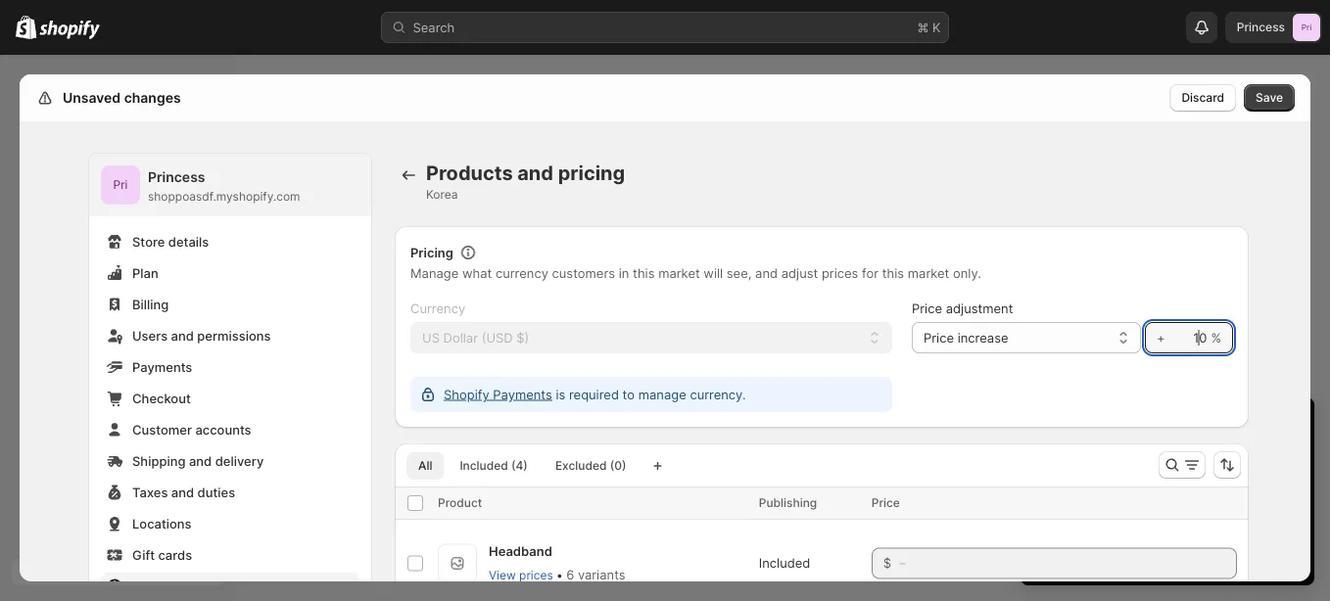 Task type: locate. For each thing, give the bounding box(es) containing it.
0 horizontal spatial to
[[623, 387, 635, 402]]

accounts
[[195, 422, 251, 437]]

to left manage
[[623, 387, 635, 402]]

payments up checkout
[[132, 360, 192, 375]]

for right "adjust" on the top right of the page
[[862, 266, 879, 281]]

pick your plan
[[1129, 545, 1207, 559]]

payments left is
[[493, 387, 552, 402]]

market left only.
[[908, 266, 950, 281]]

included left (4)
[[460, 459, 508, 473]]

tab list inside settings dialog
[[403, 452, 642, 480]]

to left a
[[1085, 451, 1097, 466]]

market
[[659, 266, 700, 281], [908, 266, 950, 281]]

1 horizontal spatial market
[[908, 266, 950, 281]]

to down $1/month
[[1183, 490, 1195, 505]]

price down price adjustment
[[924, 330, 954, 345]]

1 horizontal spatial princess
[[1237, 20, 1286, 34]]

us
[[422, 330, 440, 345]]

princess left princess icon
[[1237, 20, 1286, 34]]

1 vertical spatial price
[[924, 330, 954, 345]]

price up $
[[872, 496, 900, 510]]

customers
[[552, 266, 615, 281]]

view
[[489, 569, 516, 583]]

1 vertical spatial plan
[[1183, 545, 1207, 559]]

0 vertical spatial plan
[[1141, 451, 1166, 466]]

and left pricing
[[518, 161, 554, 185]]

get:
[[1196, 451, 1219, 466]]

1 horizontal spatial this
[[883, 266, 905, 281]]

0 vertical spatial price
[[912, 301, 943, 316]]

in right customers
[[619, 266, 629, 281]]

plan
[[1141, 451, 1166, 466], [1183, 545, 1207, 559]]

0 horizontal spatial prices
[[519, 569, 553, 583]]

1 vertical spatial prices
[[519, 569, 553, 583]]

this right customers
[[633, 266, 655, 281]]

gift
[[132, 548, 155, 563]]

and right users
[[171, 328, 194, 343]]

delivery
[[215, 454, 264, 469]]

0 vertical spatial for
[[862, 266, 879, 281]]

0 horizontal spatial princess
[[148, 169, 205, 186]]

shop settings menu element
[[89, 154, 371, 602]]

1 vertical spatial your
[[1263, 490, 1290, 505]]

1 vertical spatial for
[[1144, 470, 1160, 486]]

paid
[[1111, 451, 1137, 466]]

0 vertical spatial to
[[623, 387, 635, 402]]

this
[[633, 266, 655, 281], [883, 266, 905, 281]]

payments
[[132, 360, 192, 375], [493, 387, 552, 402]]

pick your plan link
[[1041, 539, 1295, 566]]

1 horizontal spatial prices
[[822, 266, 859, 281]]

your left the trial
[[1152, 415, 1193, 439]]

0 horizontal spatial market
[[659, 266, 700, 281]]

customize
[[1198, 490, 1260, 505]]

1 vertical spatial payments
[[493, 387, 552, 402]]

market left will
[[659, 266, 700, 281]]

korea
[[426, 188, 458, 202]]

+
[[1157, 330, 1166, 345]]

for right months
[[1144, 470, 1160, 486]]

1 horizontal spatial plan
[[1183, 545, 1207, 559]]

price
[[912, 301, 943, 316], [924, 330, 954, 345], [872, 496, 900, 510]]

in inside dropdown button
[[1130, 415, 1146, 439]]

plan right paid
[[1141, 451, 1166, 466]]

payments link
[[101, 354, 360, 381]]

included down publishing
[[759, 556, 811, 571]]

markets link
[[101, 573, 360, 601]]

0 vertical spatial included
[[460, 459, 508, 473]]

princess inside princess shoppoasdf.myshopify.com
[[148, 169, 205, 186]]

to
[[623, 387, 635, 402], [1085, 451, 1097, 466], [1183, 490, 1195, 505]]

1 horizontal spatial payments
[[493, 387, 552, 402]]

in right left
[[1130, 415, 1146, 439]]

currency.
[[690, 387, 746, 402]]

bonus
[[1183, 510, 1220, 525]]

0 horizontal spatial for
[[862, 266, 879, 281]]

1 vertical spatial included
[[759, 556, 811, 571]]

2 vertical spatial price
[[872, 496, 900, 510]]

us dollar (usd $)
[[422, 330, 529, 345]]

store
[[132, 234, 165, 249]]

and left add
[[1130, 510, 1153, 525]]

plan down bonus
[[1183, 545, 1207, 559]]

$)
[[517, 330, 529, 345]]

details
[[168, 234, 209, 249]]

billing
[[132, 297, 169, 312]]

$ text field
[[900, 548, 1188, 580]]

2 this from the left
[[883, 266, 905, 281]]

included inside button
[[460, 459, 508, 473]]

1 horizontal spatial in
[[1130, 415, 1146, 439]]

tab list
[[403, 452, 642, 480]]

0 horizontal spatial plan
[[1141, 451, 1166, 466]]

dialog
[[1319, 74, 1331, 582]]

pick
[[1129, 545, 1152, 559]]

status
[[411, 377, 893, 413]]

users and permissions link
[[101, 322, 360, 350]]

in
[[619, 266, 629, 281], [1130, 415, 1146, 439]]

your right pick
[[1155, 545, 1180, 559]]

0 horizontal spatial included
[[460, 459, 508, 473]]

shipping and delivery
[[132, 454, 264, 469]]

price for price adjustment
[[912, 301, 943, 316]]

princess up "shoppoasdf.myshopify.com" in the top of the page
[[148, 169, 205, 186]]

variants
[[578, 568, 626, 583]]

included
[[460, 459, 508, 473], [759, 556, 811, 571]]

your
[[1152, 415, 1193, 439], [1263, 490, 1290, 505], [1155, 545, 1180, 559]]

changes
[[124, 90, 181, 106]]

and
[[518, 161, 554, 185], [755, 266, 778, 281], [171, 328, 194, 343], [1170, 451, 1192, 466], [189, 454, 212, 469], [171, 485, 194, 500], [1130, 510, 1153, 525]]

excluded (0) button
[[544, 453, 638, 480]]

products
[[426, 161, 513, 185]]

prices right "adjust" on the top right of the page
[[822, 266, 859, 281]]

and inside products and pricing korea
[[518, 161, 554, 185]]

prices left •
[[519, 569, 553, 583]]

0 horizontal spatial in
[[619, 266, 629, 281]]

princess
[[1237, 20, 1286, 34], [148, 169, 205, 186]]

shipping and delivery link
[[101, 448, 360, 475]]

(4)
[[511, 459, 528, 473]]

settings
[[59, 90, 114, 106]]

this left only.
[[883, 266, 905, 281]]

0 horizontal spatial payments
[[132, 360, 192, 375]]

locations
[[132, 516, 192, 532]]

manage
[[411, 266, 459, 281]]

0 vertical spatial princess
[[1237, 20, 1286, 34]]

0 vertical spatial payments
[[132, 360, 192, 375]]

1 horizontal spatial for
[[1144, 470, 1160, 486]]

princess image
[[1293, 14, 1321, 41]]

1 vertical spatial in
[[1130, 415, 1146, 439]]

0 horizontal spatial shopify image
[[16, 15, 36, 39]]

shopify image
[[16, 15, 36, 39], [39, 20, 100, 40]]

required
[[569, 387, 619, 402]]

tab list containing all
[[403, 452, 642, 480]]

price up price increase
[[912, 301, 943, 316]]

2 horizontal spatial to
[[1183, 490, 1195, 505]]

0 vertical spatial your
[[1152, 415, 1193, 439]]

permissions
[[197, 328, 271, 343]]

1 vertical spatial to
[[1085, 451, 1097, 466]]

prices
[[822, 266, 859, 281], [519, 569, 553, 583]]

0 horizontal spatial this
[[633, 266, 655, 281]]

1 horizontal spatial included
[[759, 556, 811, 571]]

taxes and duties link
[[101, 479, 360, 507]]

1 vertical spatial princess
[[148, 169, 205, 186]]

to inside settings dialog
[[623, 387, 635, 402]]

status containing shopify payments
[[411, 377, 893, 413]]

products and pricing korea
[[426, 161, 625, 202]]

your up features
[[1263, 490, 1290, 505]]

add
[[1156, 510, 1179, 525]]

2 vertical spatial to
[[1183, 490, 1195, 505]]

+ % text field
[[1173, 322, 1208, 354]]

0 vertical spatial in
[[619, 266, 629, 281]]

$
[[884, 556, 892, 571]]

your inside switch to a paid plan and get: first 3 months for $1/month to customize your online store and add bonus features
[[1263, 490, 1290, 505]]



Task type: vqa. For each thing, say whether or not it's contained in the screenshot.
started
no



Task type: describe. For each thing, give the bounding box(es) containing it.
excluded
[[555, 459, 607, 473]]

status inside settings dialog
[[411, 377, 893, 413]]

princess for princess shoppoasdf.myshopify.com
[[148, 169, 205, 186]]

online
[[1056, 510, 1092, 525]]

price adjustment
[[912, 301, 1014, 316]]

discard button
[[1170, 84, 1237, 112]]

for inside switch to a paid plan and get: first 3 months for $1/month to customize your online store and add bonus features
[[1144, 470, 1160, 486]]

settings dialog
[[20, 74, 1311, 602]]

users
[[132, 328, 168, 343]]

gift cards
[[132, 548, 192, 563]]

prices inside headband view prices • 6 variants
[[519, 569, 553, 583]]

in inside dialog
[[619, 266, 629, 281]]

customer
[[132, 422, 192, 437]]

1 day left in your trial
[[1041, 415, 1233, 439]]

shopify payments is required to manage currency.
[[444, 387, 746, 402]]

customer accounts link
[[101, 416, 360, 444]]

2 vertical spatial your
[[1155, 545, 1180, 559]]

excluded (0)
[[555, 459, 627, 473]]

pricing
[[558, 161, 625, 185]]

%
[[1212, 330, 1222, 345]]

store
[[1096, 510, 1127, 525]]

checkout
[[132, 391, 191, 406]]

locations link
[[101, 510, 360, 538]]

2 market from the left
[[908, 266, 950, 281]]

all button
[[407, 453, 444, 480]]

included (4)
[[460, 459, 528, 473]]

customer accounts
[[132, 422, 251, 437]]

k
[[933, 20, 941, 35]]

manage what currency customers in this market will see, and adjust prices for this market only.
[[411, 266, 982, 281]]

0 vertical spatial prices
[[822, 266, 859, 281]]

and right the see,
[[755, 266, 778, 281]]

1 day left in your trial button
[[1021, 398, 1315, 439]]

users and permissions
[[132, 328, 271, 343]]

taxes and duties
[[132, 485, 235, 500]]

princess for princess
[[1237, 20, 1286, 34]]

plan link
[[101, 260, 360, 287]]

unsaved
[[63, 90, 121, 106]]

pri button
[[101, 166, 140, 205]]

adjustment
[[946, 301, 1014, 316]]

trial
[[1198, 415, 1233, 439]]

included for included
[[759, 556, 811, 571]]

only.
[[953, 266, 982, 281]]

dollar
[[443, 330, 478, 345]]

shipping
[[132, 454, 186, 469]]

(0)
[[610, 459, 627, 473]]

and down the "customer accounts"
[[189, 454, 212, 469]]

1 this from the left
[[633, 266, 655, 281]]

•
[[557, 569, 563, 583]]

save button
[[1244, 84, 1295, 112]]

payments inside shop settings menu element
[[132, 360, 192, 375]]

your inside dropdown button
[[1152, 415, 1193, 439]]

unsaved changes
[[63, 90, 181, 106]]

1
[[1041, 415, 1050, 439]]

first
[[1056, 470, 1080, 486]]

search
[[413, 20, 455, 35]]

3
[[1083, 470, 1092, 486]]

view prices link
[[489, 569, 553, 583]]

all
[[418, 459, 432, 473]]

1 horizontal spatial shopify image
[[39, 20, 100, 40]]

cards
[[158, 548, 192, 563]]

6
[[567, 568, 574, 583]]

currency
[[411, 301, 466, 316]]

pricing
[[411, 245, 454, 260]]

headband
[[489, 544, 552, 559]]

months
[[1095, 470, 1140, 486]]

included for included (4)
[[460, 459, 508, 473]]

store details link
[[101, 228, 360, 256]]

switch to a paid plan and get: first 3 months for $1/month to customize your online store and add bonus features
[[1041, 451, 1290, 525]]

adjust
[[782, 266, 818, 281]]

for inside settings dialog
[[862, 266, 879, 281]]

$1/month
[[1164, 470, 1221, 486]]

left
[[1094, 415, 1125, 439]]

1 horizontal spatial to
[[1085, 451, 1097, 466]]

and up $1/month
[[1170, 451, 1192, 466]]

gift cards link
[[101, 542, 360, 569]]

checkout link
[[101, 385, 360, 413]]

duties
[[197, 485, 235, 500]]

1 day left in your trial element
[[1021, 449, 1315, 586]]

headband view prices • 6 variants
[[489, 544, 626, 583]]

shopify
[[444, 387, 490, 402]]

included (4) button
[[448, 453, 540, 480]]

store details
[[132, 234, 209, 249]]

day
[[1055, 415, 1089, 439]]

increase
[[958, 330, 1009, 345]]

and right taxes on the left bottom of the page
[[171, 485, 194, 500]]

1 market from the left
[[659, 266, 700, 281]]

product
[[438, 496, 482, 510]]

price for price increase
[[924, 330, 954, 345]]

switch
[[1041, 451, 1081, 466]]

features
[[1223, 510, 1273, 525]]

⌘
[[918, 20, 929, 35]]

see,
[[727, 266, 752, 281]]

princess image
[[101, 166, 140, 205]]

save
[[1256, 91, 1284, 105]]

plan
[[132, 266, 158, 281]]

shoppoasdf.myshopify.com
[[148, 190, 300, 204]]

princess shoppoasdf.myshopify.com
[[148, 169, 300, 204]]

a
[[1101, 451, 1108, 466]]

will
[[704, 266, 723, 281]]

what
[[462, 266, 492, 281]]

markets
[[132, 579, 182, 594]]

is
[[556, 387, 566, 402]]

plan inside switch to a paid plan and get: first 3 months for $1/month to customize your online store and add bonus features
[[1141, 451, 1166, 466]]

manage
[[639, 387, 687, 402]]



